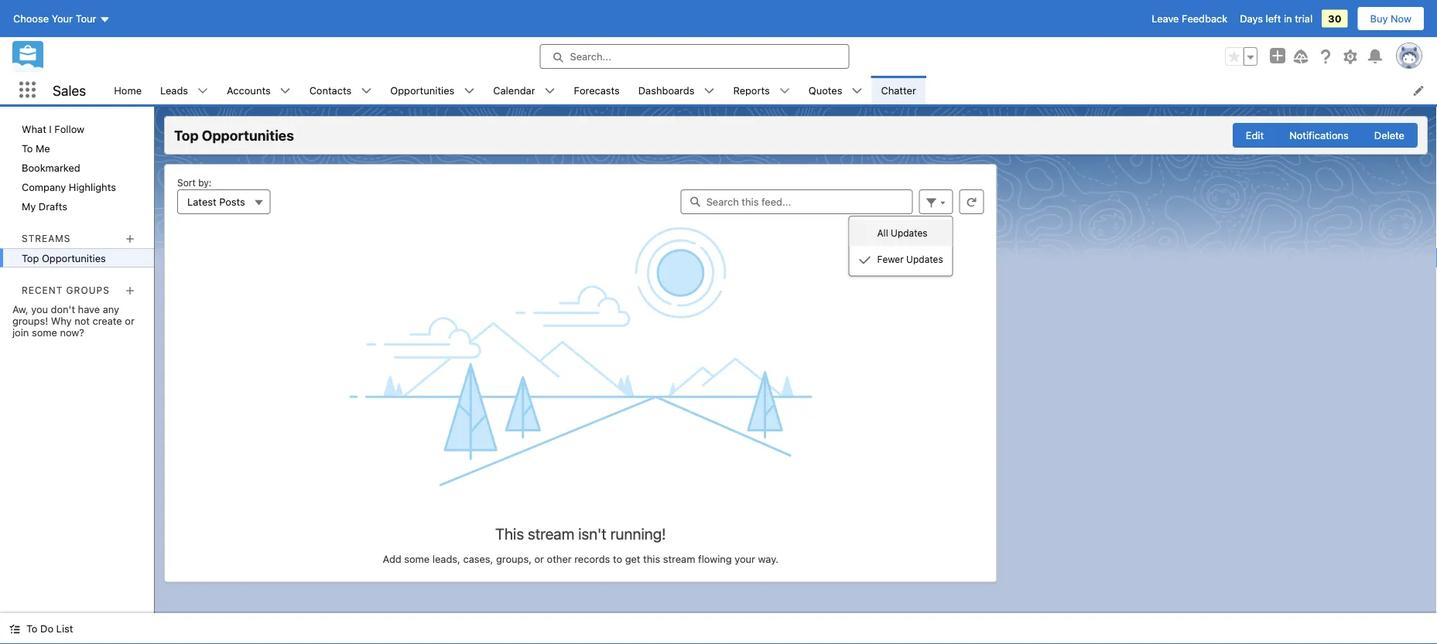 Task type: locate. For each thing, give the bounding box(es) containing it.
opportunities inside 'link'
[[390, 84, 455, 96]]

0 horizontal spatial or
[[125, 315, 135, 327]]

top down streams link
[[22, 252, 39, 264]]

to left me
[[22, 142, 33, 154]]

or right any
[[125, 315, 135, 327]]

calendar
[[493, 84, 535, 96]]

text default image right contacts
[[361, 86, 372, 96]]

quotes link
[[799, 76, 852, 104]]

0 vertical spatial top
[[174, 127, 199, 144]]

text default image down search... button at top
[[704, 86, 715, 96]]

1 vertical spatial top
[[22, 252, 39, 264]]

text default image inside "leads" list item
[[197, 86, 208, 96]]

drafts
[[39, 200, 67, 212]]

list
[[56, 623, 73, 635]]

1 horizontal spatial top opportunities
[[174, 127, 294, 144]]

isn't
[[578, 525, 607, 543]]

notifications
[[1290, 130, 1349, 141]]

1 vertical spatial or
[[535, 554, 544, 565]]

1 horizontal spatial opportunities
[[202, 127, 294, 144]]

bookmarked link
[[0, 158, 154, 177]]

accounts
[[227, 84, 271, 96]]

to
[[22, 142, 33, 154], [26, 623, 38, 635]]

text default image inside quotes list item
[[852, 86, 863, 96]]

1 horizontal spatial stream
[[663, 554, 695, 565]]

latest posts
[[187, 196, 245, 208]]

leads,
[[433, 554, 460, 565]]

0 vertical spatial opportunities
[[390, 84, 455, 96]]

text default image
[[197, 86, 208, 96], [361, 86, 372, 96], [464, 86, 475, 96]]

fewer
[[877, 254, 904, 265]]

do
[[40, 623, 53, 635]]

text default image left the fewer
[[859, 254, 871, 267]]

buy now
[[1370, 13, 1412, 24]]

any
[[103, 304, 119, 315]]

not
[[74, 315, 90, 327]]

to do list button
[[0, 614, 82, 645]]

dashboards list item
[[629, 76, 724, 104]]

groups!
[[12, 315, 48, 327]]

updates inside all updates 'link'
[[891, 228, 928, 238]]

1 vertical spatial to
[[26, 623, 38, 635]]

leave feedback
[[1152, 13, 1228, 24]]

list
[[105, 76, 1437, 104]]

i
[[49, 123, 52, 135]]

text default image for reports
[[779, 86, 790, 96]]

cases,
[[463, 554, 493, 565]]

text default image inside calendar list item
[[545, 86, 555, 96]]

1 vertical spatial top opportunities
[[22, 252, 106, 264]]

text default image right calendar on the left top of page
[[545, 86, 555, 96]]

0 horizontal spatial top
[[22, 252, 39, 264]]

text default image right leads
[[197, 86, 208, 96]]

some down you
[[32, 327, 57, 338]]

2 text default image from the left
[[361, 86, 372, 96]]

to inside button
[[26, 623, 38, 635]]

you
[[31, 304, 48, 315]]

text default image right reports
[[779, 86, 790, 96]]

text default image inside accounts list item
[[280, 86, 291, 96]]

updates
[[891, 228, 928, 238], [906, 254, 943, 265]]

contacts list item
[[300, 76, 381, 104]]

to left do
[[26, 623, 38, 635]]

text default image left calendar on the left top of page
[[464, 86, 475, 96]]

0 horizontal spatial some
[[32, 327, 57, 338]]

0 vertical spatial updates
[[891, 228, 928, 238]]

what
[[22, 123, 46, 135]]

days
[[1240, 13, 1263, 24]]

1 vertical spatial stream
[[663, 554, 695, 565]]

1 text default image from the left
[[197, 86, 208, 96]]

this
[[495, 525, 524, 543]]

some
[[32, 327, 57, 338], [404, 554, 430, 565]]

2 horizontal spatial text default image
[[464, 86, 475, 96]]

choose your tour
[[13, 13, 96, 24]]

0 horizontal spatial text default image
[[197, 86, 208, 96]]

text default image right quotes
[[852, 86, 863, 96]]

in
[[1284, 13, 1292, 24]]

text default image inside dashboards list item
[[704, 86, 715, 96]]

accounts list item
[[218, 76, 300, 104]]

text default image left do
[[9, 624, 20, 635]]

1 vertical spatial some
[[404, 554, 430, 565]]

add some leads, cases, groups, or other records to get this stream flowing your way.
[[383, 554, 779, 565]]

group
[[1225, 47, 1258, 66], [1233, 123, 1418, 148]]

create
[[93, 315, 122, 327]]

records
[[575, 554, 610, 565]]

quotes list item
[[799, 76, 872, 104]]

1 vertical spatial updates
[[906, 254, 943, 265]]

1 horizontal spatial or
[[535, 554, 544, 565]]

stream
[[528, 525, 575, 543], [663, 554, 695, 565]]

chatter
[[881, 84, 916, 96]]

delete
[[1375, 130, 1405, 141]]

my drafts link
[[0, 197, 154, 216]]

0 vertical spatial group
[[1225, 47, 1258, 66]]

feedback
[[1182, 13, 1228, 24]]

menu
[[850, 220, 953, 273]]

text default image
[[280, 86, 291, 96], [545, 86, 555, 96], [704, 86, 715, 96], [779, 86, 790, 96], [852, 86, 863, 96], [859, 254, 871, 267], [9, 624, 20, 635]]

aw, you don't have any groups!
[[12, 304, 119, 327]]

updates right all
[[891, 228, 928, 238]]

leads link
[[151, 76, 197, 104]]

1 horizontal spatial text default image
[[361, 86, 372, 96]]

0 vertical spatial stream
[[528, 525, 575, 543]]

all updates link
[[850, 220, 953, 246]]

top
[[174, 127, 199, 144], [22, 252, 39, 264]]

text default image right "accounts"
[[280, 86, 291, 96]]

3 text default image from the left
[[464, 86, 475, 96]]

recent groups
[[22, 285, 110, 296]]

top opportunities down accounts link
[[174, 127, 294, 144]]

streams
[[22, 233, 71, 244]]

0 vertical spatial some
[[32, 327, 57, 338]]

1 vertical spatial group
[[1233, 123, 1418, 148]]

or
[[125, 315, 135, 327], [535, 554, 544, 565]]

some inside this stream isn't running! status
[[404, 554, 430, 565]]

top opportunities
[[174, 127, 294, 144], [22, 252, 106, 264]]

2 horizontal spatial opportunities
[[390, 84, 455, 96]]

reports link
[[724, 76, 779, 104]]

dashboards link
[[629, 76, 704, 104]]

leads
[[160, 84, 188, 96]]

text default image inside opportunities list item
[[464, 86, 475, 96]]

way.
[[758, 554, 779, 565]]

0 vertical spatial to
[[22, 142, 33, 154]]

or left other
[[535, 554, 544, 565]]

top down "leads" list item
[[174, 127, 199, 144]]

updates for all updates
[[891, 228, 928, 238]]

0 horizontal spatial opportunities
[[42, 252, 106, 264]]

accounts link
[[218, 76, 280, 104]]

1 horizontal spatial some
[[404, 554, 430, 565]]

group containing edit
[[1233, 123, 1418, 148]]

some right 'add'
[[404, 554, 430, 565]]

text default image inside contacts list item
[[361, 86, 372, 96]]

fewer updates link
[[850, 246, 953, 273]]

updates right the fewer
[[906, 254, 943, 265]]

opportunities list item
[[381, 76, 484, 104]]

stream up other
[[528, 525, 575, 543]]

to do list
[[26, 623, 73, 635]]

stream right the this on the bottom left of page
[[663, 554, 695, 565]]

add
[[383, 554, 402, 565]]

0 vertical spatial or
[[125, 315, 135, 327]]

updates inside fewer updates link
[[906, 254, 943, 265]]

text default image for dashboards
[[704, 86, 715, 96]]

top opportunities down streams
[[22, 252, 106, 264]]

text default image inside reports list item
[[779, 86, 790, 96]]

highlights
[[69, 181, 116, 193]]



Task type: describe. For each thing, give the bounding box(es) containing it.
quotes
[[809, 84, 843, 96]]

other
[[547, 554, 572, 565]]

bookmarked
[[22, 162, 80, 173]]

your
[[52, 13, 73, 24]]

streams link
[[22, 233, 71, 244]]

chatter link
[[872, 76, 926, 104]]

fewer updates
[[877, 254, 943, 265]]

what i follow link
[[0, 119, 154, 139]]

this
[[643, 554, 660, 565]]

why
[[51, 315, 72, 327]]

my
[[22, 200, 36, 212]]

updates for fewer updates
[[906, 254, 943, 265]]

text default image for quotes
[[852, 86, 863, 96]]

reports
[[733, 84, 770, 96]]

text default image for calendar
[[545, 86, 555, 96]]

some inside why not create or join some now?
[[32, 327, 57, 338]]

leads list item
[[151, 76, 218, 104]]

have
[[78, 304, 100, 315]]

sales
[[53, 82, 86, 98]]

now
[[1391, 13, 1412, 24]]

calendar link
[[484, 76, 545, 104]]

text default image for accounts
[[280, 86, 291, 96]]

dashboards
[[638, 84, 695, 96]]

join
[[12, 327, 29, 338]]

get
[[625, 554, 641, 565]]

forecasts
[[574, 84, 620, 96]]

to
[[613, 554, 622, 565]]

groups,
[[496, 554, 532, 565]]

all updates
[[877, 228, 928, 238]]

sort by:
[[177, 177, 212, 188]]

running!
[[610, 525, 666, 543]]

to me link
[[0, 139, 154, 158]]

choose
[[13, 13, 49, 24]]

search... button
[[540, 44, 850, 69]]

posts
[[219, 196, 245, 208]]

calendar list item
[[484, 76, 565, 104]]

forecasts link
[[565, 76, 629, 104]]

tour
[[76, 13, 96, 24]]

contacts
[[309, 84, 352, 96]]

Sort by: button
[[177, 190, 271, 214]]

text default image inside to do list button
[[9, 624, 20, 635]]

0 vertical spatial top opportunities
[[174, 127, 294, 144]]

reports list item
[[724, 76, 799, 104]]

text default image for leads
[[197, 86, 208, 96]]

home link
[[105, 76, 151, 104]]

by:
[[198, 177, 212, 188]]

why not create or join some now?
[[12, 315, 135, 338]]

all
[[877, 228, 888, 238]]

0 horizontal spatial top opportunities
[[22, 252, 106, 264]]

home
[[114, 84, 142, 96]]

recent groups link
[[22, 285, 110, 296]]

this stream isn't running! status
[[171, 488, 991, 566]]

Search this feed... search field
[[681, 190, 913, 214]]

left
[[1266, 13, 1281, 24]]

groups
[[66, 285, 110, 296]]

opportunities link
[[381, 76, 464, 104]]

flowing
[[698, 554, 732, 565]]

edit
[[1246, 130, 1264, 141]]

1 vertical spatial opportunities
[[202, 127, 294, 144]]

search...
[[570, 51, 611, 62]]

sort
[[177, 177, 196, 188]]

or inside why not create or join some now?
[[125, 315, 135, 327]]

text default image for opportunities
[[464, 86, 475, 96]]

text default image for contacts
[[361, 86, 372, 96]]

delete button
[[1361, 123, 1418, 148]]

1 horizontal spatial top
[[174, 127, 199, 144]]

this stream isn't running!
[[495, 525, 666, 543]]

aw,
[[12, 304, 28, 315]]

now?
[[60, 327, 84, 338]]

list containing home
[[105, 76, 1437, 104]]

choose your tour button
[[12, 6, 111, 31]]

trial
[[1295, 13, 1313, 24]]

company highlights link
[[0, 177, 154, 197]]

recent
[[22, 285, 63, 296]]

buy
[[1370, 13, 1388, 24]]

me
[[36, 142, 50, 154]]

0 horizontal spatial stream
[[528, 525, 575, 543]]

menu containing all updates
[[850, 220, 953, 273]]

your
[[735, 554, 755, 565]]

latest
[[187, 196, 216, 208]]

don't
[[51, 304, 75, 315]]

contacts link
[[300, 76, 361, 104]]

top opportunities link
[[0, 249, 154, 268]]

days left in trial
[[1240, 13, 1313, 24]]

to inside what i follow to me bookmarked company highlights my drafts
[[22, 142, 33, 154]]

2 vertical spatial opportunities
[[42, 252, 106, 264]]

buy now button
[[1357, 6, 1425, 31]]

text default image inside fewer updates link
[[859, 254, 871, 267]]

company
[[22, 181, 66, 193]]

follow
[[54, 123, 84, 135]]

or inside this stream isn't running! status
[[535, 554, 544, 565]]

leave
[[1152, 13, 1179, 24]]

what i follow to me bookmarked company highlights my drafts
[[22, 123, 116, 212]]



Task type: vqa. For each thing, say whether or not it's contained in the screenshot.
getting started - company kpi
no



